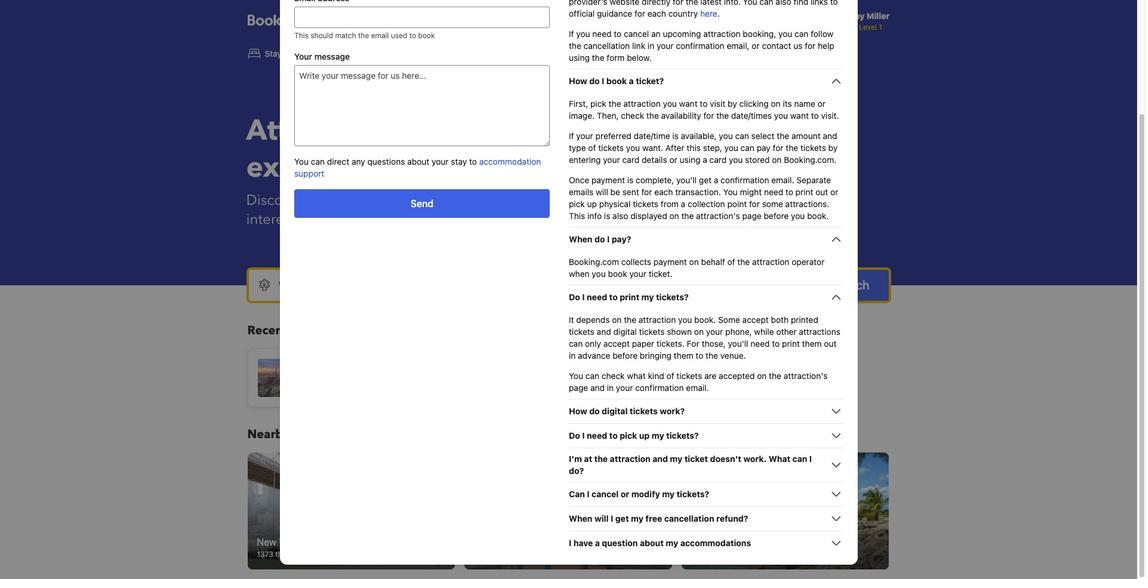 Task type: vqa. For each thing, say whether or not it's contained in the screenshot.
get inside dropdown button
yes



Task type: locate. For each thing, give the bounding box(es) containing it.
do for do i need to print my tickets?
[[569, 292, 580, 302]]

new york 1373 things to do
[[257, 537, 316, 559]]

0 vertical spatial pick
[[590, 99, 607, 109]]

for
[[805, 41, 816, 51], [704, 111, 714, 121], [773, 143, 784, 153], [642, 187, 652, 197], [749, 199, 760, 209]]

it depends on the attraction you book. some accept both printed tickets and digital tickets shown on your phone, while other attractions can only accept paper tickets. for those, you'll need to print them out in advance before bringing them to the venue.
[[569, 315, 841, 361]]

0 vertical spatial match
[[335, 31, 356, 40]]

attraction's down collection
[[696, 211, 740, 221]]

to down the how do digital tickets work? on the bottom of the page
[[609, 431, 618, 441]]

do
[[569, 292, 580, 302], [569, 431, 580, 441]]

flights
[[326, 48, 351, 59]]

2 horizontal spatial of
[[728, 257, 735, 267]]

print inside dropdown button
[[620, 292, 640, 302]]

things
[[275, 550, 296, 559]]

need for if you need to cancel an upcoming attraction booking, you can follow the cancellation link in your confirmation email, or contact us for help using the form below.
[[592, 29, 612, 39]]

to up attractions.
[[786, 187, 793, 197]]

1 horizontal spatial attractions
[[799, 327, 841, 337]]

you
[[294, 156, 309, 167], [723, 187, 738, 197], [569, 371, 583, 381]]

to inside alert
[[409, 31, 416, 40]]

you down booking.com
[[592, 269, 606, 279]]

1 vertical spatial payment
[[654, 257, 687, 267]]

0 horizontal spatial page
[[569, 383, 588, 393]]

1 horizontal spatial want
[[790, 111, 809, 121]]

modify
[[631, 489, 660, 499]]

up up info
[[587, 199, 597, 209]]

my for print
[[642, 292, 654, 302]]

1 horizontal spatial of
[[667, 371, 674, 381]]

experiences up new
[[246, 148, 415, 188]]

match
[[335, 31, 356, 40], [538, 191, 578, 210]]

key west
[[692, 537, 732, 548]]

digital
[[613, 327, 637, 337], [602, 406, 628, 416]]

email
[[371, 31, 389, 40]]

2 card from the left
[[710, 155, 727, 165]]

need up some
[[764, 187, 783, 197]]

1373
[[257, 550, 273, 559]]

want down name
[[790, 111, 809, 121]]

and inside it depends on the attraction you book. some accept both printed tickets and digital tickets shown on your phone, while other attractions can only accept paper tickets. for those, you'll need to print them out in advance before bringing them to the venue.
[[597, 327, 611, 337]]

do up it
[[569, 292, 580, 302]]

and inside you can check what kind of tickets are accepted on the attraction's page and in your confirmation email.
[[590, 383, 605, 393]]

before down some
[[764, 211, 789, 221]]

i inside i'm at the attraction and my ticket doesn't work. what can i do?
[[810, 454, 812, 464]]

and up only
[[597, 327, 611, 337]]

pay
[[757, 143, 771, 153]]

page down point
[[742, 211, 762, 221]]

your inside booking.com collects payment on behalf of the attraction operator when you book your ticket.
[[630, 269, 647, 279]]

my
[[642, 292, 654, 302], [652, 431, 664, 441], [670, 454, 683, 464], [662, 489, 675, 499], [631, 514, 644, 524], [666, 538, 678, 548]]

i
[[602, 76, 604, 86], [607, 234, 610, 244], [582, 292, 585, 302], [582, 431, 585, 441], [810, 454, 812, 464], [587, 489, 590, 499], [611, 514, 613, 524], [569, 538, 572, 548]]

check
[[621, 111, 644, 121], [602, 371, 625, 381]]

do?
[[569, 466, 584, 476]]

email. inside you can check what kind of tickets are accepted on the attraction's page and in your confirmation email.
[[686, 383, 709, 393]]

0 vertical spatial how
[[569, 76, 587, 86]]

the right behalf
[[738, 257, 750, 267]]

pick down emails
[[569, 199, 585, 209]]

0 vertical spatial by
[[728, 99, 737, 109]]

1 vertical spatial using
[[680, 155, 701, 165]]

get inside dropdown button
[[615, 514, 629, 524]]

when for when do i pay?
[[569, 234, 593, 244]]

need for do i need to pick up my tickets?
[[587, 431, 607, 441]]

0 horizontal spatial this
[[294, 31, 308, 40]]

digital inside how do digital tickets work? dropdown button
[[602, 406, 628, 416]]

1 horizontal spatial you'll
[[728, 339, 748, 349]]

do up i'm
[[569, 431, 580, 441]]

will inside the when will i get my free cancellation refund? dropdown button
[[595, 514, 609, 524]]

or inside dropdown button
[[621, 489, 629, 499]]

attraction's inside you can check what kind of tickets are accepted on the attraction's page and in your confirmation email.
[[784, 371, 828, 381]]

1 do from the top
[[569, 292, 580, 302]]

1 vertical spatial by
[[829, 143, 838, 153]]

0 vertical spatial digital
[[613, 327, 637, 337]]

or up 'visit.'
[[818, 99, 826, 109]]

0 vertical spatial you
[[294, 156, 309, 167]]

match inside alert
[[335, 31, 356, 40]]

when do i pay?
[[569, 234, 631, 244]]

book down collects
[[608, 269, 627, 279]]

the down visit
[[717, 111, 729, 121]]

Your message text field
[[294, 65, 550, 146]]

1 horizontal spatial about
[[640, 538, 664, 548]]

print inside it depends on the attraction you book. some accept both printed tickets and digital tickets shown on your phone, while other attractions can only accept paper tickets. for those, you'll need to print them out in advance before bringing them to the venue.
[[782, 339, 800, 349]]

about inside dropdown button
[[640, 538, 664, 548]]

0 vertical spatial about
[[407, 156, 429, 167]]

or left the modify
[[621, 489, 629, 499]]

how
[[569, 76, 587, 86], [569, 406, 587, 416]]

1 horizontal spatial using
[[680, 155, 701, 165]]

for right pay
[[773, 143, 784, 153]]

how do i book a ticket?
[[569, 76, 664, 86]]

page
[[742, 211, 762, 221], [569, 383, 588, 393]]

on inside booking.com collects payment on behalf of the attraction operator when you book your ticket.
[[689, 257, 699, 267]]

0 horizontal spatial of
[[588, 143, 596, 153]]

1 vertical spatial confirmation
[[721, 175, 769, 185]]

using down the this
[[680, 155, 701, 165]]

0 horizontal spatial cancel
[[592, 489, 619, 499]]

any
[[352, 156, 365, 167]]

the right select
[[777, 131, 790, 141]]

on down the from
[[670, 211, 679, 221]]

digital up paper
[[613, 327, 637, 337]]

i'm
[[569, 454, 582, 464]]

1 horizontal spatial them
[[802, 339, 822, 349]]

style
[[373, 210, 403, 229]]

book inside booking.com collects payment on behalf of the attraction operator when you book your ticket.
[[608, 269, 627, 279]]

destinations
[[293, 426, 364, 443]]

for down might
[[749, 199, 760, 209]]

email.
[[772, 175, 794, 185], [686, 383, 709, 393]]

1 vertical spatial cancellation
[[664, 514, 714, 524]]

can up "us"
[[795, 29, 809, 39]]

up down the how do digital tickets work? on the bottom of the page
[[639, 431, 650, 441]]

shown
[[667, 327, 692, 337]]

1 if from the top
[[569, 29, 574, 39]]

up inside once payment is complete, you'll get a confirmation email. separate emails will be sent for each transaction. you might need to print out or pick up physical tickets from a collection point for some attractions. this info is also displayed on the attraction's page before you book.
[[587, 199, 597, 209]]

or down after at right
[[670, 155, 678, 165]]

tickets inside once payment is complete, you'll get a confirmation email. separate emails will be sent for each transaction. you might need to print out or pick up physical tickets from a collection point for some attractions. this info is also displayed on the attraction's page before you book.
[[633, 199, 659, 209]]

attraction's inside once payment is complete, you'll get a confirmation email. separate emails will be sent for each transaction. you might need to print out or pick up physical tickets from a collection point for some attractions. this info is also displayed on the attraction's page before you book.
[[696, 211, 740, 221]]

accept right only
[[603, 339, 630, 349]]

you
[[576, 29, 590, 39], [779, 29, 793, 39], [663, 99, 677, 109], [774, 111, 788, 121], [719, 131, 733, 141], [626, 143, 640, 153], [725, 143, 739, 153], [729, 155, 743, 165], [791, 211, 805, 221], [592, 269, 606, 279], [678, 315, 692, 325]]

a down step, at the right
[[703, 155, 707, 165]]

and down advance
[[590, 383, 605, 393]]

need for do i need to print my tickets?
[[587, 292, 607, 302]]

0 vertical spatial out
[[816, 187, 828, 197]]

accept up the while
[[743, 315, 769, 325]]

0 horizontal spatial them
[[674, 351, 694, 361]]

attractions down printed
[[799, 327, 841, 337]]

need down the while
[[751, 339, 770, 349]]

0 horizontal spatial get
[[615, 514, 629, 524]]

0 vertical spatial check
[[621, 111, 644, 121]]

1 horizontal spatial experiences
[[438, 191, 517, 210]]

1 card from the left
[[622, 155, 640, 165]]

key
[[692, 537, 707, 548]]

when will i get my free cancellation refund? button
[[569, 512, 844, 526]]

1 vertical spatial attractions
[[799, 327, 841, 337]]

pick up the then,
[[590, 99, 607, 109]]

0 horizontal spatial you
[[294, 156, 309, 167]]

book. inside it depends on the attraction you book. some accept both printed tickets and digital tickets shown on your phone, while other attractions can only accept paper tickets. for those, you'll need to print them out in advance before bringing them to the venue.
[[694, 315, 716, 325]]

work.
[[744, 454, 767, 464]]

2 horizontal spatial in
[[648, 41, 655, 51]]

used
[[391, 31, 407, 40]]

if up type
[[569, 131, 574, 141]]

flights link
[[299, 41, 361, 67]]

your inside if you need to cancel an upcoming attraction booking, you can follow the cancellation link in your confirmation email, or contact us for help using the form below.
[[657, 41, 674, 51]]

using inside if you need to cancel an upcoming attraction booking, you can follow the cancellation link in your confirmation email, or contact us for help using the form below.
[[569, 53, 590, 63]]

if inside if you need to cancel an upcoming attraction booking, you can follow the cancellation link in your confirmation email, or contact us for help using the form below.
[[569, 29, 574, 39]]

do i need to print my tickets?
[[569, 292, 689, 302]]

booking.com image
[[248, 14, 334, 29]]

while
[[754, 327, 774, 337]]

0 horizontal spatial accept
[[603, 339, 630, 349]]

displayed
[[631, 211, 667, 221]]

i down when
[[582, 292, 585, 302]]

paper
[[632, 339, 654, 349]]

1 vertical spatial about
[[640, 538, 664, 548]]

availability
[[661, 111, 701, 121]]

my for about
[[666, 538, 678, 548]]

the down amount
[[786, 143, 798, 153]]

get inside once payment is complete, you'll get a confirmation email. separate emails will be sent for each transaction. you might need to print out or pick up physical tickets from a collection point for some attractions. this info is also displayed on the attraction's page before you book.
[[699, 175, 712, 185]]

0 vertical spatial attractions
[[338, 191, 406, 210]]

separate
[[797, 175, 831, 185]]

refund?
[[717, 514, 748, 524]]

of inside you can check what kind of tickets are accepted on the attraction's page and in your confirmation email.
[[667, 371, 674, 381]]

preferred
[[596, 131, 632, 141]]

you down advance
[[569, 371, 583, 381]]

of for when
[[728, 257, 735, 267]]

0 vertical spatial up
[[587, 199, 597, 209]]

page inside you can check what kind of tickets are accepted on the attraction's page and in your confirmation email.
[[569, 383, 588, 393]]

if for if you need to cancel an upcoming attraction booking, you can follow the cancellation link in your confirmation email, or contact us for help using the form below.
[[569, 29, 574, 39]]

1 vertical spatial will
[[595, 514, 609, 524]]

by up booking.com.
[[829, 143, 838, 153]]

1 horizontal spatial email.
[[772, 175, 794, 185]]

0 vertical spatial is
[[673, 131, 679, 141]]

1 horizontal spatial payment
[[654, 257, 687, 267]]

book down email address email field
[[418, 31, 435, 40]]

1 vertical spatial you
[[723, 187, 738, 197]]

tickets? down the ticket.
[[656, 292, 689, 302]]

in
[[648, 41, 655, 51], [569, 351, 576, 361], [607, 383, 614, 393]]

0 vertical spatial this
[[294, 31, 308, 40]]

in left advance
[[569, 351, 576, 361]]

date/time
[[634, 131, 670, 141]]

2 do from the top
[[569, 431, 580, 441]]

digital inside it depends on the attraction you book. some accept both printed tickets and digital tickets shown on your phone, while other attractions can only accept paper tickets. for those, you'll need to print them out in advance before bringing them to the venue.
[[613, 327, 637, 337]]

0 vertical spatial them
[[802, 339, 822, 349]]

message
[[314, 51, 350, 62]]

0 vertical spatial of
[[588, 143, 596, 153]]

this down 'booking.com' image
[[294, 31, 308, 40]]

0 vertical spatial do
[[569, 292, 580, 302]]

0 vertical spatial before
[[764, 211, 789, 221]]

1 horizontal spatial book.
[[807, 211, 829, 221]]

question
[[602, 538, 638, 548]]

only
[[585, 339, 601, 349]]

some
[[762, 199, 783, 209]]

book. down the do i need to print my tickets? dropdown button
[[694, 315, 716, 325]]

check inside you can check what kind of tickets are accepted on the attraction's page and in your confirmation email.
[[602, 371, 625, 381]]

1 how from the top
[[569, 76, 587, 86]]

the left form
[[592, 53, 605, 63]]

digital up do i need to pick up my tickets?
[[602, 406, 628, 416]]

of up entering
[[588, 143, 596, 153]]

recent
[[248, 323, 287, 339]]

need inside if you need to cancel an upcoming attraction booking, you can follow the cancellation link in your confirmation email, or contact us for help using the form below.
[[592, 29, 612, 39]]

2 vertical spatial you
[[569, 371, 583, 381]]

new york image
[[248, 453, 455, 570]]

1 vertical spatial when
[[569, 514, 593, 524]]

0 vertical spatial when
[[569, 234, 593, 244]]

0 horizontal spatial attraction's
[[696, 211, 740, 221]]

of inside if your preferred date/time is available, you can select the amount and type of tickets you want. after this step, you can pay for the tickets by entering your card details or using a card you stored on booking.com.
[[588, 143, 596, 153]]

of right behalf
[[728, 257, 735, 267]]

attraction left operator on the right of the page
[[752, 257, 790, 267]]

when up have
[[569, 514, 593, 524]]

2 vertical spatial pick
[[620, 431, 637, 441]]

cancellation up the key
[[664, 514, 714, 524]]

do left pay? on the right of page
[[595, 234, 605, 244]]

stays link
[[238, 41, 296, 67]]

below.
[[627, 53, 652, 63]]

image.
[[569, 111, 595, 121]]

1 horizontal spatial up
[[639, 431, 650, 441]]

how up first,
[[569, 76, 587, 86]]

0 vertical spatial page
[[742, 211, 762, 221]]

my inside i'm at the attraction and my ticket doesn't work. what can i do?
[[670, 454, 683, 464]]

0 vertical spatial book.
[[807, 211, 829, 221]]

0 vertical spatial print
[[796, 187, 814, 197]]

print up attractions.
[[796, 187, 814, 197]]

attraction inside it depends on the attraction you book. some accept both printed tickets and digital tickets shown on your phone, while other attractions can only accept paper tickets. for those, you'll need to print them out in advance before bringing them to the venue.
[[639, 315, 676, 325]]

my left free
[[631, 514, 644, 524]]

us
[[794, 41, 803, 51]]

about
[[407, 156, 429, 167], [640, 538, 664, 548]]

do for book
[[589, 76, 600, 86]]

print down collects
[[620, 292, 640, 302]]

bringing
[[640, 351, 672, 361]]

pick down the how do digital tickets work? on the bottom of the page
[[620, 431, 637, 441]]

confirmation
[[676, 41, 725, 51], [721, 175, 769, 185], [635, 383, 684, 393]]

0 vertical spatial email.
[[772, 175, 794, 185]]

the down "do i need to print my tickets?" at the bottom of page
[[624, 315, 637, 325]]

you for kind
[[569, 371, 583, 381]]

on right accepted
[[757, 371, 767, 381]]

page down advance
[[569, 383, 588, 393]]

to right used
[[409, 31, 416, 40]]

tickets? inside can i cancel or modify my tickets? dropdown button
[[677, 489, 709, 499]]

if
[[569, 29, 574, 39], [569, 131, 574, 141]]

you inside once payment is complete, you'll get a confirmation email. separate emails will be sent for each transaction. you might need to print out or pick up physical tickets from a collection point for some attractions. this info is also displayed on the attraction's page before you book.
[[723, 187, 738, 197]]

my down the work?
[[652, 431, 664, 441]]

or inside if your preferred date/time is available, you can select the amount and type of tickets you want. after this step, you can pay for the tickets by entering your card details or using a card you stored on booking.com.
[[670, 155, 678, 165]]

your inside you can check what kind of tickets are accepted on the attraction's page and in your confirmation email.
[[616, 383, 633, 393]]

attraction's
[[696, 211, 740, 221], [784, 371, 828, 381]]

on inside once payment is complete, you'll get a confirmation email. separate emails will be sent for each transaction. you might need to print out or pick up physical tickets from a collection point for some attractions. this info is also displayed on the attraction's page before you book.
[[670, 211, 679, 221]]

0 vertical spatial book
[[418, 31, 435, 40]]

i have a question about my accommodations button
[[569, 536, 844, 551]]

book.
[[807, 211, 829, 221], [694, 315, 716, 325]]

2 when from the top
[[569, 514, 593, 524]]

1 horizontal spatial accept
[[743, 315, 769, 325]]

need inside it depends on the attraction you book. some accept both printed tickets and digital tickets shown on your phone, while other attractions can only accept paper tickets. for those, you'll need to print them out in advance before bringing them to the venue.
[[751, 339, 770, 349]]

check left "what"
[[602, 371, 625, 381]]

1 vertical spatial you'll
[[728, 339, 748, 349]]

experiences down stay
[[438, 191, 517, 210]]

0 vertical spatial payment
[[592, 175, 625, 185]]

1 vertical spatial print
[[620, 292, 640, 302]]

0 vertical spatial attraction's
[[696, 211, 740, 221]]

of inside booking.com collects payment on behalf of the attraction operator when you book your ticket.
[[728, 257, 735, 267]]

cancel up link
[[624, 29, 649, 39]]

can up stored
[[741, 143, 755, 153]]

0 vertical spatial if
[[569, 29, 574, 39]]

if up attractions link
[[569, 29, 574, 39]]

you inside you can check what kind of tickets are accepted on the attraction's page and in your confirmation email.
[[569, 371, 583, 381]]

to inside if you need to cancel an upcoming attraction booking, you can follow the cancellation link in your confirmation email, or contact us for help using the form below.
[[614, 29, 622, 39]]

1 vertical spatial tickets?
[[666, 431, 699, 441]]

this inside alert
[[294, 31, 308, 40]]

or inside first, pick the attraction you want to visit by clicking on its name or image. then, check the availability for the date/times you want to visit.
[[818, 99, 826, 109]]

2 vertical spatial confirmation
[[635, 383, 684, 393]]

cancellation inside dropdown button
[[664, 514, 714, 524]]

and down do i need to pick up my tickets?
[[653, 454, 668, 464]]

0 vertical spatial get
[[699, 175, 712, 185]]

my down the ticket.
[[642, 292, 654, 302]]

pick
[[590, 99, 607, 109], [569, 199, 585, 209], [620, 431, 637, 441]]

0 horizontal spatial before
[[613, 351, 638, 361]]

on
[[771, 99, 781, 109], [772, 155, 782, 165], [670, 211, 679, 221], [689, 257, 699, 267], [612, 315, 622, 325], [694, 327, 704, 337], [757, 371, 767, 381]]

1 horizontal spatial attraction's
[[784, 371, 828, 381]]

sent
[[623, 187, 639, 197]]

1 vertical spatial email.
[[686, 383, 709, 393]]

1 horizontal spatial you
[[569, 371, 583, 381]]

card
[[622, 155, 640, 165], [710, 155, 727, 165]]

you down attractions.
[[791, 211, 805, 221]]

1 vertical spatial check
[[602, 371, 625, 381]]

0 vertical spatial will
[[596, 187, 608, 197]]

up
[[587, 199, 597, 209], [639, 431, 650, 441]]

to
[[614, 29, 622, 39], [409, 31, 416, 40], [700, 99, 708, 109], [811, 111, 819, 121], [469, 156, 477, 167], [786, 187, 793, 197], [521, 191, 534, 210], [609, 292, 618, 302], [772, 339, 780, 349], [696, 351, 704, 361], [609, 431, 618, 441], [298, 550, 305, 559]]

my left the key
[[666, 538, 678, 548]]

you'll up transaction.
[[676, 175, 697, 185]]

1 vertical spatial pick
[[569, 199, 585, 209]]

0 horizontal spatial using
[[569, 53, 590, 63]]

do
[[589, 76, 600, 86], [595, 234, 605, 244], [589, 406, 600, 416], [307, 550, 316, 559]]

the left email
[[358, 31, 369, 40]]

1 vertical spatial if
[[569, 131, 574, 141]]

1 when from the top
[[569, 234, 593, 244]]

1 vertical spatial book
[[607, 76, 627, 86]]

2 vertical spatial print
[[782, 339, 800, 349]]

0 horizontal spatial in
[[569, 351, 576, 361]]

1 horizontal spatial cancel
[[624, 29, 649, 39]]

free
[[646, 514, 662, 524]]

1 horizontal spatial in
[[607, 383, 614, 393]]

them down printed
[[802, 339, 822, 349]]

help
[[818, 41, 835, 51]]

your up those,
[[706, 327, 723, 337]]

i'm at the attraction and my ticket doesn't work. what can i do? button
[[569, 453, 844, 477]]

print down other
[[782, 339, 800, 349]]

how do digital tickets work? button
[[569, 404, 844, 419]]

upcoming
[[663, 29, 701, 39]]

out inside it depends on the attraction you book. some accept both printed tickets and digital tickets shown on your phone, while other attractions can only accept paper tickets. for those, you'll need to print them out in advance before bringing them to the venue.
[[824, 339, 837, 349]]

1 vertical spatial up
[[639, 431, 650, 441]]

0 horizontal spatial you'll
[[676, 175, 697, 185]]

2 if from the top
[[569, 131, 574, 141]]

how do i book a ticket? element
[[569, 88, 844, 222]]

1 vertical spatial how
[[569, 406, 587, 416]]

be
[[611, 187, 620, 197]]

0 horizontal spatial attractions
[[338, 191, 406, 210]]

print
[[796, 187, 814, 197], [620, 292, 640, 302], [782, 339, 800, 349]]

for inside if your preferred date/time is available, you can select the amount and type of tickets you want. after this step, you can pay for the tickets by entering your card details or using a card you stored on booking.com.
[[773, 143, 784, 153]]

need
[[592, 29, 612, 39], [764, 187, 783, 197], [587, 292, 607, 302], [751, 339, 770, 349], [587, 431, 607, 441]]

airport taxis
[[645, 48, 692, 59]]

2 horizontal spatial is
[[673, 131, 679, 141]]

new
[[257, 537, 277, 548]]

visit.
[[821, 111, 839, 121]]

tickets inside you can check what kind of tickets are accepted on the attraction's page and in your confirmation email.
[[677, 371, 702, 381]]

will inside once payment is complete, you'll get a confirmation email. separate emails will be sent for each transaction. you might need to print out or pick up physical tickets from a collection point for some attractions. this info is also displayed on the attraction's page before you book.
[[596, 187, 608, 197]]

1 vertical spatial match
[[538, 191, 578, 210]]

of right the kind
[[667, 371, 674, 381]]

you up shown
[[678, 315, 692, 325]]

by right visit
[[728, 99, 737, 109]]

confirmation inside if you need to cancel an upcoming attraction booking, you can follow the cancellation link in your confirmation email, or contact us for help using the form below.
[[676, 41, 725, 51]]

available,
[[681, 131, 717, 141]]

tickets? up the when will i get my free cancellation refund? dropdown button
[[677, 489, 709, 499]]

on left behalf
[[689, 257, 699, 267]]

2 vertical spatial of
[[667, 371, 674, 381]]

activities,
[[413, 111, 545, 151]]

for inside first, pick the attraction you want to visit by clicking on its name or image. then, check the availability for the date/times you want to visit.
[[704, 111, 714, 121]]

confirmation up might
[[721, 175, 769, 185]]

0 horizontal spatial book.
[[694, 315, 716, 325]]

your
[[657, 41, 674, 51], [576, 131, 593, 141], [603, 155, 620, 165], [432, 156, 449, 167], [582, 191, 611, 210], [630, 269, 647, 279], [706, 327, 723, 337], [616, 383, 633, 393]]

tickets up do i need to pick up my tickets?
[[630, 406, 658, 416]]

1 vertical spatial digital
[[602, 406, 628, 416]]

check right the then,
[[621, 111, 644, 121]]

0 horizontal spatial by
[[728, 99, 737, 109]]

0 vertical spatial in
[[648, 41, 655, 51]]

when will i get my free cancellation refund?
[[569, 514, 748, 524]]

a right have
[[595, 538, 600, 548]]

complete,
[[636, 175, 674, 185]]

2 vertical spatial in
[[607, 383, 614, 393]]

tickets left are
[[677, 371, 702, 381]]

0 vertical spatial tickets?
[[656, 292, 689, 302]]

tickets? inside the do i need to print my tickets? dropdown button
[[656, 292, 689, 302]]

form
[[607, 53, 625, 63]]

2 vertical spatial book
[[608, 269, 627, 279]]

book inside alert
[[418, 31, 435, 40]]

up inside the do i need to pick up my tickets? dropdown button
[[639, 431, 650, 441]]

2 how from the top
[[569, 406, 587, 416]]



Task type: describe. For each thing, give the bounding box(es) containing it.
and inside i'm at the attraction and my ticket doesn't work. what can i do?
[[653, 454, 668, 464]]

tickets up booking.com.
[[801, 143, 826, 153]]

name
[[794, 99, 816, 109]]

accommodations
[[680, 538, 751, 548]]

amount
[[792, 131, 821, 141]]

searches
[[290, 323, 341, 339]]

how for how do i book a ticket?
[[569, 76, 587, 86]]

attraction inside first, pick the attraction you want to visit by clicking on its name or image. then, check the availability for the date/times you want to visit.
[[624, 99, 661, 109]]

las vegas image
[[465, 453, 672, 570]]

phone,
[[725, 327, 752, 337]]

is inside if your preferred date/time is available, you can select the amount and type of tickets you want. after this step, you can pay for the tickets by entering your card details or using a card you stored on booking.com.
[[673, 131, 679, 141]]

do inside new york 1373 things to do
[[307, 550, 316, 559]]

support
[[294, 168, 324, 179]]

0 horizontal spatial is
[[604, 211, 610, 221]]

1 vertical spatial accept
[[603, 339, 630, 349]]

a up transaction.
[[714, 175, 719, 185]]

confirmation inside you can check what kind of tickets are accepted on the attraction's page and in your confirmation email.
[[635, 383, 684, 393]]

attraction inside if you need to cancel an upcoming attraction booking, you can follow the cancellation link in your confirmation email, or contact us for help using the form below.
[[703, 29, 741, 39]]

your up type
[[576, 131, 593, 141]]

do for do i need to pick up my tickets?
[[569, 431, 580, 441]]

by inside first, pick the attraction you want to visit by clicking on its name or image. then, check the availability for the date/times you want to visit.
[[728, 99, 737, 109]]

your message
[[294, 51, 350, 62]]

how for how do digital tickets work?
[[569, 406, 587, 416]]

tickets? for do i need to print my tickets?
[[656, 292, 689, 302]]

my for modify
[[662, 489, 675, 499]]

it
[[569, 315, 574, 325]]

the up how do i book a ticket?
[[569, 41, 581, 51]]

doesn't
[[710, 454, 742, 464]]

are
[[705, 371, 717, 381]]

booking,
[[743, 29, 776, 39]]

you up the availability
[[663, 99, 677, 109]]

0 horizontal spatial want
[[679, 99, 698, 109]]

can inside it depends on the attraction you book. some accept both printed tickets and digital tickets shown on your phone, while other attractions can only accept paper tickets. for those, you'll need to print them out in advance before bringing them to the venue.
[[569, 339, 583, 349]]

the inside booking.com collects payment on behalf of the attraction operator when you book your ticket.
[[738, 257, 750, 267]]

do i need to pick up my tickets?
[[569, 431, 699, 441]]

a inside if your preferred date/time is available, you can select the amount and type of tickets you want. after this step, you can pay for the tickets by entering your card details or using a card you stored on booking.com.
[[703, 155, 707, 165]]

can inside i'm at the attraction and my ticket doesn't work. what can i do?
[[793, 454, 808, 464]]

pay?
[[612, 234, 631, 244]]

for inside if you need to cancel an upcoming attraction booking, you can follow the cancellation link in your confirmation email, or contact us for help using the form below.
[[805, 41, 816, 51]]

when for when will i get my free cancellation refund?
[[569, 514, 593, 524]]

to inside once payment is complete, you'll get a confirmation email. separate emails will be sent for each transaction. you might need to print out or pick up physical tickets from a collection point for some attractions. this info is also displayed on the attraction's page before you book.
[[786, 187, 793, 197]]

page inside once payment is complete, you'll get a confirmation email. separate emails will be sent for each transaction. you might need to print out or pick up physical tickets from a collection point for some attractions. this info is also displayed on the attraction's page before you book.
[[742, 211, 762, 221]]

can up support
[[311, 156, 325, 167]]

discover
[[246, 191, 303, 210]]

booking.com collects payment on behalf of the attraction operator when you book your ticket.
[[569, 257, 825, 279]]

then,
[[597, 111, 619, 121]]

on inside you can check what kind of tickets are accepted on the attraction's page and in your confirmation email.
[[757, 371, 767, 381]]

stays
[[265, 48, 286, 59]]

print inside once payment is complete, you'll get a confirmation email. separate emails will be sent for each transaction. you might need to print out or pick up physical tickets from a collection point for some attractions. this info is also displayed on the attraction's page before you book.
[[796, 187, 814, 197]]

pick inside first, pick the attraction you want to visit by clicking on its name or image. then, check the availability for the date/times you want to visit.
[[590, 99, 607, 109]]

search button
[[813, 270, 889, 301]]

a right the from
[[681, 199, 686, 209]]

match inside attractions, activities, and experiences discover new attractions and experiences to match your interests and travel style
[[538, 191, 578, 210]]

attractions.
[[786, 199, 830, 209]]

tickets inside dropdown button
[[630, 406, 658, 416]]

the inside you can check what kind of tickets are accepted on the attraction's page and in your confirmation email.
[[769, 371, 782, 381]]

attractions inside it depends on the attraction you book. some accept both printed tickets and digital tickets shown on your phone, while other attractions can only accept paper tickets. for those, you'll need to print them out in advance before bringing them to the venue.
[[799, 327, 841, 337]]

email. inside once payment is complete, you'll get a confirmation email. separate emails will be sent for each transaction. you might need to print out or pick up physical tickets from a collection point for some attractions. this info is also displayed on the attraction's page before you book.
[[772, 175, 794, 185]]

check inside first, pick the attraction you want to visit by clicking on its name or image. then, check the availability for the date/times you want to visit.
[[621, 111, 644, 121]]

pick inside dropdown button
[[620, 431, 637, 441]]

cancellation inside if you need to cancel an upcoming attraction booking, you can follow the cancellation link in your confirmation email, or contact us for help using the form below.
[[584, 41, 630, 51]]

i right 'can'
[[587, 489, 590, 499]]

your
[[294, 51, 312, 62]]

to right stay
[[469, 156, 477, 167]]

to up depends
[[609, 292, 618, 302]]

to inside attractions, activities, and experiences discover new attractions and experiences to match your interests and travel style
[[521, 191, 534, 210]]

accommodation
[[479, 156, 541, 167]]

before inside it depends on the attraction you book. some accept both printed tickets and digital tickets shown on your phone, while other attractions can only accept paper tickets. for those, you'll need to print them out in advance before bringing them to the venue.
[[613, 351, 638, 361]]

point
[[728, 199, 747, 209]]

to left 'visit.'
[[811, 111, 819, 121]]

this inside once payment is complete, you'll get a confirmation email. separate emails will be sent for each transaction. you might need to print out or pick up physical tickets from a collection point for some attractions. this info is also displayed on the attraction's page before you book.
[[569, 211, 585, 221]]

operator
[[792, 257, 825, 267]]

on inside if your preferred date/time is available, you can select the amount and type of tickets you want. after this step, you can pay for the tickets by entering your card details or using a card you stored on booking.com.
[[772, 155, 782, 165]]

or inside once payment is complete, you'll get a confirmation email. separate emails will be sent for each transaction. you might need to print out or pick up physical tickets from a collection point for some attractions. this info is also displayed on the attraction's page before you book.
[[831, 187, 839, 197]]

i left have
[[569, 538, 572, 548]]

your inside attractions, activities, and experiences discover new attractions and experiences to match your interests and travel style
[[582, 191, 611, 210]]

airport
[[645, 48, 672, 59]]

attractions inside attractions, activities, and experiences discover new attractions and experiences to match your interests and travel style
[[338, 191, 406, 210]]

details
[[642, 155, 667, 165]]

for down complete,
[[642, 187, 652, 197]]

taxis
[[674, 48, 692, 59]]

1 vertical spatial experiences
[[438, 191, 517, 210]]

this should match the email used to book alert
[[294, 30, 550, 41]]

what
[[627, 371, 646, 381]]

might
[[740, 187, 762, 197]]

those,
[[702, 339, 726, 349]]

do i need to print my tickets? button
[[569, 290, 844, 305]]

in inside if you need to cancel an upcoming attraction booking, you can follow the cancellation link in your confirmation email, or contact us for help using the form below.
[[648, 41, 655, 51]]

each
[[654, 187, 673, 197]]

Email address email field
[[294, 7, 550, 28]]

you up attractions
[[576, 29, 590, 39]]

follow
[[811, 29, 834, 39]]

i left pay? on the right of page
[[607, 234, 610, 244]]

1 vertical spatial want
[[790, 111, 809, 121]]

after
[[666, 143, 685, 153]]

before inside once payment is complete, you'll get a confirmation email. separate emails will be sent for each transaction. you might need to print out or pick up physical tickets from a collection point for some attractions. this info is also displayed on the attraction's page before you book.
[[764, 211, 789, 221]]

key west image
[[682, 453, 890, 570]]

cancel inside if you need to cancel an upcoming attraction booking, you can follow the cancellation link in your confirmation email, or contact us for help using the form below.
[[624, 29, 649, 39]]

you inside once payment is complete, you'll get a confirmation email. separate emails will be sent for each transaction. you might need to print out or pick up physical tickets from a collection point for some attractions. this info is also displayed on the attraction's page before you book.
[[791, 211, 805, 221]]

tickets up paper
[[639, 327, 665, 337]]

i up 'at'
[[582, 431, 585, 441]]

contact
[[762, 41, 792, 51]]

a left ticket?
[[629, 76, 634, 86]]

travel
[[334, 210, 370, 229]]

you left stored
[[729, 155, 743, 165]]

do for tickets
[[589, 406, 600, 416]]

payment inside booking.com collects payment on behalf of the attraction operator when you book your ticket.
[[654, 257, 687, 267]]

can left select
[[735, 131, 749, 141]]

attraction inside booking.com collects payment on behalf of the attraction operator when you book your ticket.
[[752, 257, 790, 267]]

on right depends
[[612, 315, 622, 325]]

you inside booking.com collects payment on behalf of the attraction operator when you book your ticket.
[[592, 269, 606, 279]]

how do digital tickets work?
[[569, 406, 685, 416]]

payment inside once payment is complete, you'll get a confirmation email. separate emails will be sent for each transaction. you might need to print out or pick up physical tickets from a collection point for some attractions. this info is also displayed on the attraction's page before you book.
[[592, 175, 625, 185]]

printed
[[791, 315, 819, 325]]

you right step, at the right
[[725, 143, 739, 153]]

cancel inside dropdown button
[[592, 489, 619, 499]]

can i cancel or modify my tickets? button
[[569, 487, 844, 502]]

if you need to cancel an upcoming attraction booking, you can follow the cancellation link in your confirmation email, or contact us for help using the form below.
[[569, 29, 835, 63]]

your left stay
[[432, 156, 449, 167]]

stay
[[451, 156, 467, 167]]

in inside it depends on the attraction you book. some accept both printed tickets and digital tickets shown on your phone, while other attractions can only accept paper tickets. for those, you'll need to print them out in advance before bringing them to the venue.
[[569, 351, 576, 361]]

and down first,
[[552, 111, 605, 151]]

your inside it depends on the attraction you book. some accept both printed tickets and digital tickets shown on your phone, while other attractions can only accept paper tickets. for those, you'll need to print them out in advance before bringing them to the venue.
[[706, 327, 723, 337]]

physical
[[599, 199, 631, 209]]

send
[[411, 198, 433, 209]]

work?
[[660, 406, 685, 416]]

you'll inside it depends on the attraction you book. some accept both printed tickets and digital tickets shown on your phone, while other attractions can only accept paper tickets. for those, you'll need to print them out in advance before bringing them to the venue.
[[728, 339, 748, 349]]

can inside if you need to cancel an upcoming attraction booking, you can follow the cancellation link in your confirmation email, or contact us for help using the form below.
[[795, 29, 809, 39]]

some
[[718, 315, 740, 325]]

once
[[569, 175, 589, 185]]

0 vertical spatial accept
[[743, 315, 769, 325]]

can i cancel or modify my tickets?
[[569, 489, 709, 499]]

you inside it depends on the attraction you book. some accept both printed tickets and digital tickets shown on your phone, while other attractions can only accept paper tickets. for those, you'll need to print them out in advance before bringing them to the venue.
[[678, 315, 692, 325]]

need inside once payment is complete, you'll get a confirmation email. separate emails will be sent for each transaction. you might need to print out or pick up physical tickets from a collection point for some attractions. this info is also displayed on the attraction's page before you book.
[[764, 187, 783, 197]]

here .
[[700, 8, 720, 19]]

pick inside once payment is complete, you'll get a confirmation email. separate emails will be sent for each transaction. you might need to print out or pick up physical tickets from a collection point for some attractions. this info is also displayed on the attraction's page before you book.
[[569, 199, 585, 209]]

on up for
[[694, 327, 704, 337]]

to inside new york 1373 things to do
[[298, 550, 305, 559]]

email,
[[727, 41, 750, 51]]

confirmation inside once payment is complete, you'll get a confirmation email. separate emails will be sent for each transaction. you might need to print out or pick up physical tickets from a collection point for some attractions. this info is also displayed on the attraction's page before you book.
[[721, 175, 769, 185]]

first, pick the attraction you want to visit by clicking on its name or image. then, check the availability for the date/times you want to visit.
[[569, 99, 839, 121]]

to left visit
[[700, 99, 708, 109]]

you'll inside once payment is complete, you'll get a confirmation email. separate emails will be sent for each transaction. you might need to print out or pick up physical tickets from a collection point for some attractions. this info is also displayed on the attraction's page before you book.
[[676, 175, 697, 185]]

visit
[[710, 99, 726, 109]]

you can direct any questions about your stay to
[[294, 156, 479, 167]]

on inside first, pick the attraction you want to visit by clicking on its name or image. then, check the availability for the date/times you want to visit.
[[771, 99, 781, 109]]

attractions link
[[536, 41, 616, 67]]

do for pay?
[[595, 234, 605, 244]]

tickets? inside the do i need to pick up my tickets? dropdown button
[[666, 431, 699, 441]]

tickets? for can i cancel or modify my tickets?
[[677, 489, 709, 499]]

nearby
[[248, 426, 290, 443]]

book inside dropdown button
[[607, 76, 627, 86]]

and left 'travel' at the left of page
[[305, 210, 330, 229]]

nearby destinations
[[248, 426, 364, 443]]

book. inside once payment is complete, you'll get a confirmation email. separate emails will be sent for each transaction. you might need to print out or pick up physical tickets from a collection point for some attractions. this info is also displayed on the attraction's page before you book.
[[807, 211, 829, 221]]

here
[[700, 8, 718, 19]]

tickets down the preferred
[[598, 143, 624, 153]]

if your preferred date/time is available, you can select the amount and type of tickets you want. after this step, you can pay for the tickets by entering your card details or using a card you stored on booking.com.
[[569, 131, 838, 165]]

the up date/time
[[647, 111, 659, 121]]

collects
[[621, 257, 651, 267]]

or inside if you need to cancel an upcoming attraction booking, you can follow the cancellation link in your confirmation email, or contact us for help using the form below.
[[752, 41, 760, 51]]

you for questions
[[294, 156, 309, 167]]

new
[[307, 191, 334, 210]]

you can check what kind of tickets are accepted on the attraction's page and in your confirmation email.
[[569, 371, 828, 393]]

you up "contact"
[[779, 29, 793, 39]]

out inside once payment is complete, you'll get a confirmation email. separate emails will be sent for each transaction. you might need to print out or pick up physical tickets from a collection point for some attractions. this info is also displayed on the attraction's page before you book.
[[816, 187, 828, 197]]

to down for
[[696, 351, 704, 361]]

0 horizontal spatial about
[[407, 156, 429, 167]]

the inside i'm at the attraction and my ticket doesn't work. what can i do?
[[594, 454, 608, 464]]

ticket
[[685, 454, 708, 464]]

my for and
[[670, 454, 683, 464]]

when
[[569, 269, 590, 279]]

stored
[[745, 155, 770, 165]]

of for on
[[667, 371, 674, 381]]

tickets down it
[[569, 327, 595, 337]]

i down attractions
[[602, 76, 604, 86]]

if for if your preferred date/time is available, you can select the amount and type of tickets you want. after this step, you can pay for the tickets by entering your card details or using a card you stored on booking.com.
[[569, 131, 574, 141]]

search
[[832, 278, 870, 292]]

to down other
[[772, 339, 780, 349]]

do i need to print my tickets? element
[[569, 305, 844, 394]]

from
[[661, 199, 679, 209]]

how do i book a ticket? button
[[569, 74, 844, 88]]

and inside if your preferred date/time is available, you can select the amount and type of tickets you want. after this step, you can pay for the tickets by entering your card details or using a card you stored on booking.com.
[[823, 131, 838, 141]]

you down its
[[774, 111, 788, 121]]

0 horizontal spatial experiences
[[246, 148, 415, 188]]

1 vertical spatial them
[[674, 351, 694, 361]]

your down the preferred
[[603, 155, 620, 165]]

by inside if your preferred date/time is available, you can select the amount and type of tickets you want. after this step, you can pay for the tickets by entering your card details or using a card you stored on booking.com.
[[829, 143, 838, 153]]

direct
[[327, 156, 349, 167]]

and down accommodation support link
[[409, 191, 434, 210]]

attraction inside i'm at the attraction and my ticket doesn't work. what can i do?
[[610, 454, 651, 464]]

booking.com
[[569, 257, 619, 267]]

i up question on the bottom right
[[611, 514, 613, 524]]

the up the then,
[[609, 99, 621, 109]]

1 vertical spatial is
[[627, 175, 634, 185]]

you left 'want.'
[[626, 143, 640, 153]]

the inside once payment is complete, you'll get a confirmation email. separate emails will be sent for each transaction. you might need to print out or pick up physical tickets from a collection point for some attractions. this info is also displayed on the attraction's page before you book.
[[682, 211, 694, 221]]

in inside you can check what kind of tickets are accepted on the attraction's page and in your confirmation email.
[[607, 383, 614, 393]]

the down those,
[[706, 351, 718, 361]]

you up step, at the right
[[719, 131, 733, 141]]

select
[[751, 131, 775, 141]]

info
[[588, 211, 602, 221]]

tickets.
[[657, 339, 685, 349]]

link
[[632, 41, 646, 51]]

using inside if your preferred date/time is available, you can select the amount and type of tickets you want. after this step, you can pay for the tickets by entering your card details or using a card you stored on booking.com.
[[680, 155, 701, 165]]

once payment is complete, you'll get a confirmation email. separate emails will be sent for each transaction. you might need to print out or pick up physical tickets from a collection point for some attractions. this info is also displayed on the attraction's page before you book.
[[569, 175, 839, 221]]



